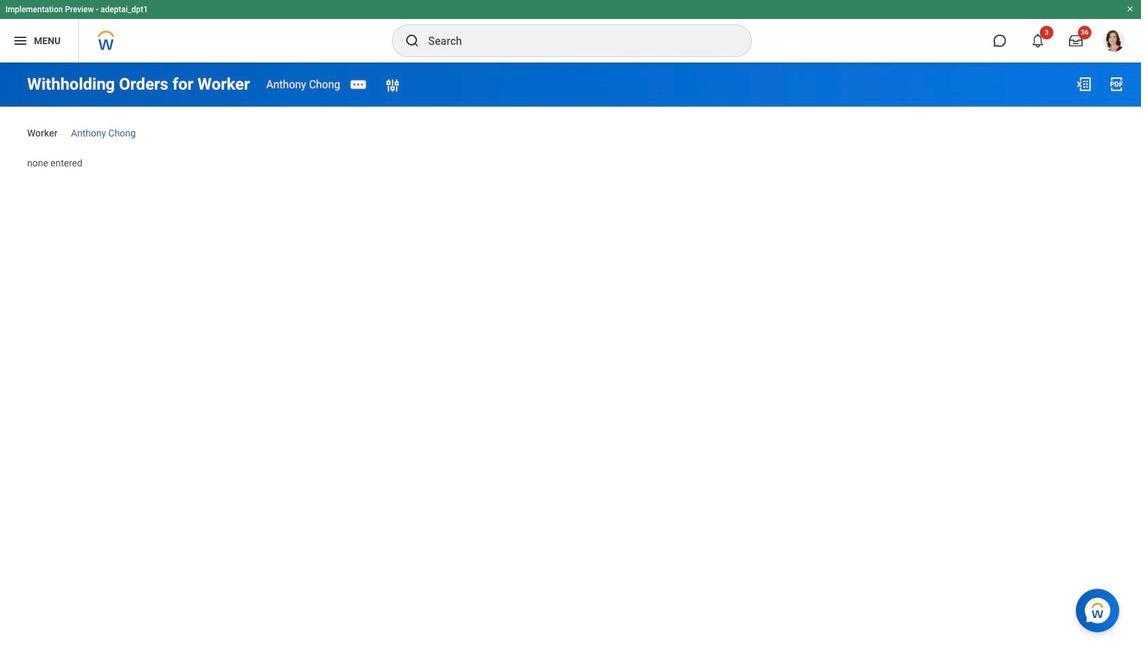 Task type: locate. For each thing, give the bounding box(es) containing it.
export to excel image
[[1076, 76, 1092, 92]]

main content
[[0, 62, 1141, 182]]

search image
[[404, 33, 420, 49]]

profile logan mcneil image
[[1103, 30, 1125, 54]]

banner
[[0, 0, 1141, 62]]



Task type: vqa. For each thing, say whether or not it's contained in the screenshot.
Customer for the top Customer Service Representative link
no



Task type: describe. For each thing, give the bounding box(es) containing it.
justify image
[[12, 33, 29, 49]]

notifications large image
[[1031, 34, 1045, 48]]

close environment banner image
[[1126, 5, 1134, 13]]

view printable version (pdf) image
[[1109, 76, 1125, 92]]

inbox large image
[[1069, 34, 1083, 48]]

Search Workday  search field
[[428, 26, 723, 56]]

change selection image
[[385, 78, 401, 94]]



